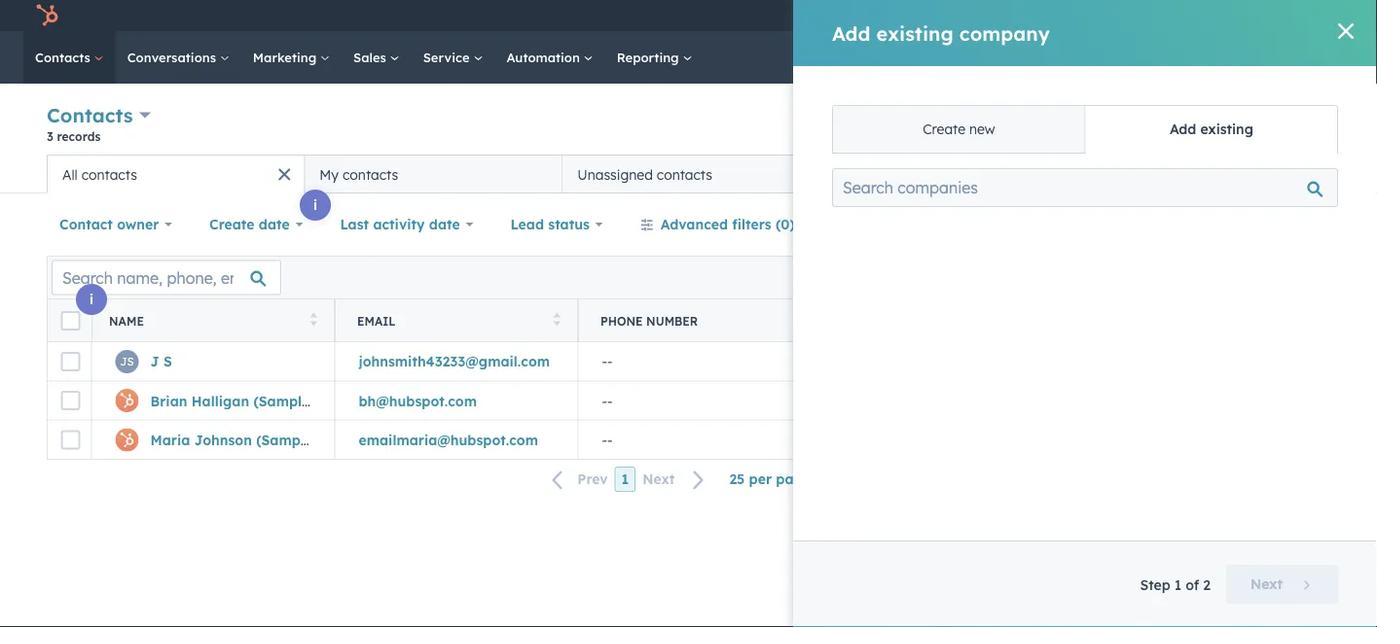 Task type: locate. For each thing, give the bounding box(es) containing it.
0 vertical spatial maria
[[1072, 21, 1129, 45]]

i button down my
[[300, 190, 331, 221]]

advanced filters (0)
[[661, 216, 795, 233]]

menu item
[[1046, 0, 1083, 31]]

conversations link
[[116, 31, 241, 84]]

phone
[[600, 314, 643, 328]]

all left the clone
[[835, 166, 850, 183]]

1 horizontal spatial johnson
[[1135, 21, 1217, 45]]

all down "3 records"
[[62, 166, 78, 183]]

press to sort. image
[[310, 313, 317, 327]]

press to sort. image
[[553, 313, 561, 327]]

2 horizontal spatial all
[[1258, 165, 1276, 182]]

contact
[[59, 216, 113, 233]]

column header
[[821, 300, 1066, 343], [1065, 300, 1309, 343], [1308, 300, 1377, 343]]

create down all contacts button
[[209, 216, 255, 233]]

1 vertical spatial i
[[89, 291, 93, 308]]

create
[[1232, 118, 1269, 132], [209, 216, 255, 233]]

all contacts clone
[[835, 166, 948, 183]]

1 horizontal spatial date
[[429, 216, 460, 233]]

1
[[622, 471, 629, 488]]

hubspot image
[[35, 4, 58, 27]]

add right +
[[1331, 182, 1358, 199]]

date left last
[[259, 216, 290, 233]]

1 horizontal spatial i
[[313, 197, 317, 214]]

2 vertical spatial --
[[602, 432, 613, 449]]

bh@hubspot.com
[[359, 392, 477, 409]]

press to sort. element
[[310, 313, 317, 329], [553, 313, 561, 329]]

maria johnson (sample contac
[[1072, 21, 1377, 45]]

contact
[[1272, 118, 1314, 132]]

1 horizontal spatial all
[[835, 166, 850, 183]]

maria
[[1072, 21, 1129, 45], [150, 432, 190, 449]]

create for create contact
[[1232, 118, 1269, 132]]

marketplaces image
[[1096, 9, 1114, 26]]

0 vertical spatial filters
[[1135, 119, 1171, 136]]

create contact button
[[1215, 109, 1330, 141]]

i button
[[300, 190, 331, 221], [76, 284, 107, 315]]

1 vertical spatial contacts
[[47, 103, 133, 127]]

contact) for bh@hubspot.com
[[314, 392, 372, 409]]

+
[[1318, 182, 1327, 199]]

johnsmith menu
[[1017, 0, 1354, 31]]

1 horizontal spatial add
[[1331, 182, 1358, 199]]

0 horizontal spatial johnson
[[194, 432, 252, 449]]

2 all from the left
[[62, 166, 78, 183]]

sales
[[353, 49, 390, 65]]

2 contacts from the left
[[343, 166, 398, 183]]

your
[[1250, 119, 1279, 136]]

1 vertical spatial filters
[[732, 216, 772, 233]]

views
[[1280, 165, 1318, 182]]

0 horizontal spatial create
[[209, 216, 255, 233]]

0 vertical spatial contact)
[[314, 392, 372, 409]]

contact) down press to sort. icon
[[314, 392, 372, 409]]

1 vertical spatial (sample
[[253, 392, 310, 409]]

contacts for all contacts clone
[[854, 166, 910, 183]]

add view (4/5)
[[1120, 165, 1221, 182]]

1 vertical spatial --
[[602, 392, 613, 409]]

contacts up records
[[47, 103, 133, 127]]

pagination navigation
[[540, 467, 717, 493]]

activity
[[373, 216, 425, 233]]

1 horizontal spatial i button
[[300, 190, 331, 221]]

all for all contacts
[[62, 166, 78, 183]]

0 horizontal spatial maria
[[150, 432, 190, 449]]

3 all from the left
[[835, 166, 850, 183]]

alert containing no activities match the current filters.
[[1052, 0, 1358, 140]]

1 -- button from the top
[[578, 343, 821, 382]]

number
[[646, 314, 698, 328]]

service link
[[411, 31, 495, 84]]

0 vertical spatial --
[[602, 353, 613, 370]]

-- button for johnsmith43233@gmail.com
[[578, 343, 821, 382]]

last activity date
[[340, 216, 460, 233]]

emailmaria@hubspot.com button
[[335, 420, 578, 459]]

1 contacts from the left
[[81, 166, 137, 183]]

(sample for maria johnson (sample contac
[[1223, 21, 1303, 45]]

view record link
[[1280, 576, 1362, 593]]

0 vertical spatial (sample
[[1223, 21, 1303, 45]]

create down current
[[1232, 118, 1269, 132]]

record
[[1317, 576, 1362, 593]]

name
[[109, 314, 144, 328]]

search.
[[1282, 119, 1328, 136]]

25 per page button
[[717, 460, 837, 499]]

contact) down bh@hubspot.com in the bottom of the page
[[317, 432, 375, 449]]

contacts down contacts banner
[[657, 166, 712, 183]]

i for the leftmost i button
[[89, 291, 93, 308]]

1 vertical spatial i button
[[76, 284, 107, 315]]

contacts down records
[[81, 166, 137, 183]]

0 vertical spatial i
[[313, 197, 317, 214]]

reporting link
[[605, 31, 704, 84]]

-- button for emailmaria@hubspot.com
[[578, 420, 821, 459]]

press to sort. element left the phone
[[553, 313, 561, 329]]

0 vertical spatial johnson
[[1135, 21, 1217, 45]]

create inside button
[[1232, 118, 1269, 132]]

i button left name
[[76, 284, 107, 315]]

1 horizontal spatial filters
[[1135, 119, 1171, 136]]

all contacts clone button
[[820, 155, 1078, 194]]

create date button
[[197, 205, 316, 244]]

the
[[1212, 96, 1234, 113]]

1 vertical spatial maria
[[150, 432, 190, 449]]

contact)
[[314, 392, 372, 409], [317, 432, 375, 449]]

3 contacts from the left
[[657, 166, 712, 183]]

press to sort. element left email on the left of page
[[310, 313, 317, 329]]

halligan
[[191, 392, 249, 409]]

--
[[602, 353, 613, 370], [602, 392, 613, 409], [602, 432, 613, 449]]

add inside popup button
[[1120, 165, 1146, 182]]

0 horizontal spatial filters
[[732, 216, 772, 233]]

0 horizontal spatial i
[[89, 291, 93, 308]]

-- button
[[578, 343, 821, 382], [578, 382, 821, 420], [578, 420, 821, 459]]

0 horizontal spatial all
[[62, 166, 78, 183]]

alert
[[1052, 0, 1358, 140]]

clone
[[914, 166, 948, 183]]

(sample
[[1223, 21, 1303, 45], [253, 392, 310, 409], [256, 432, 312, 449]]

filters left to
[[1135, 119, 1171, 136]]

filters inside button
[[732, 216, 772, 233]]

filters inside no activities match the current filters. change filters to broaden your search.
[[1135, 119, 1171, 136]]

1 vertical spatial create
[[209, 216, 255, 233]]

2 -- button from the top
[[578, 382, 821, 420]]

2 date from the left
[[429, 216, 460, 233]]

2 column header from the left
[[1065, 300, 1309, 343]]

1 vertical spatial johnson
[[194, 432, 252, 449]]

add left view
[[1120, 165, 1146, 182]]

1 horizontal spatial maria
[[1072, 21, 1129, 45]]

bh@hubspot.com link
[[359, 392, 477, 409]]

all left views
[[1258, 165, 1276, 182]]

hubspot link
[[23, 4, 73, 27]]

contacts banner
[[47, 100, 1330, 155]]

all for all contacts clone
[[835, 166, 850, 183]]

my contacts button
[[304, 155, 562, 194]]

contacts link
[[23, 31, 116, 84]]

maria for maria johnson (sample contac
[[1072, 21, 1129, 45]]

1 -- from the top
[[602, 353, 613, 370]]

contacts for my contacts
[[343, 166, 398, 183]]

4 contacts from the left
[[854, 166, 910, 183]]

0 horizontal spatial date
[[259, 216, 290, 233]]

settings link
[[1166, 5, 1191, 26]]

(4/5)
[[1186, 165, 1221, 182]]

filters
[[1135, 119, 1171, 136], [732, 216, 772, 233]]

contacts inside popup button
[[47, 103, 133, 127]]

3 -- from the top
[[602, 432, 613, 449]]

0 vertical spatial i button
[[300, 190, 331, 221]]

page
[[776, 471, 811, 488]]

create inside popup button
[[209, 216, 255, 233]]

s
[[164, 353, 172, 370]]

view
[[1280, 576, 1313, 593]]

1 date from the left
[[259, 216, 290, 233]]

next button
[[636, 467, 717, 493]]

search image
[[1336, 51, 1350, 64]]

1 vertical spatial contact)
[[317, 432, 375, 449]]

quality
[[972, 116, 1022, 133]]

actions button
[[1035, 109, 1120, 141]]

contacts right my
[[343, 166, 398, 183]]

upgrade image
[[1023, 8, 1040, 26]]

unassigned
[[577, 166, 653, 183]]

2 -- from the top
[[602, 392, 613, 409]]

1 all from the left
[[1258, 165, 1276, 182]]

0 vertical spatial create
[[1232, 118, 1269, 132]]

3 -- button from the top
[[578, 420, 821, 459]]

contacts
[[81, 166, 137, 183], [343, 166, 398, 183], [657, 166, 712, 183], [854, 166, 910, 183]]

1 horizontal spatial press to sort. element
[[553, 313, 561, 329]]

contacts
[[35, 49, 94, 65], [47, 103, 133, 127]]

date right activity
[[429, 216, 460, 233]]

add inside button
[[1331, 182, 1358, 199]]

contacts for unassigned contacts
[[657, 166, 712, 183]]

no
[[1075, 96, 1095, 113]]

data quality button
[[901, 106, 1023, 145]]

maria johnson (sample contact)
[[150, 432, 375, 449]]

-- button for bh@hubspot.com
[[578, 382, 821, 420]]

2 vertical spatial (sample
[[256, 432, 312, 449]]

maria left help image
[[1072, 21, 1129, 45]]

advanced
[[661, 216, 728, 233]]

contacts down 'hubspot' link
[[35, 49, 94, 65]]

johnson
[[1135, 21, 1217, 45], [194, 432, 252, 449]]

phone number
[[600, 314, 698, 328]]

lead status button
[[498, 205, 616, 244]]

0 horizontal spatial add
[[1120, 165, 1146, 182]]

contacts left the clone
[[854, 166, 910, 183]]

next
[[643, 471, 675, 488]]

1 horizontal spatial create
[[1232, 118, 1269, 132]]

match
[[1165, 96, 1208, 113]]

filters left (0)
[[732, 216, 772, 233]]

maria down "brian"
[[150, 432, 190, 449]]

0 horizontal spatial press to sort. element
[[310, 313, 317, 329]]



Task type: vqa. For each thing, say whether or not it's contained in the screenshot.
"CONTACTS" link
yes



Task type: describe. For each thing, give the bounding box(es) containing it.
notifications button
[[1194, 0, 1228, 31]]

settings image
[[1170, 8, 1187, 26]]

3 column header from the left
[[1308, 300, 1377, 343]]

status
[[548, 216, 590, 233]]

service
[[423, 49, 473, 65]]

help button
[[1129, 0, 1162, 31]]

(sample for brian halligan (sample contact)
[[253, 392, 310, 409]]

prev
[[577, 471, 608, 488]]

johnsmith button
[[1231, 0, 1352, 31]]

unassigned contacts button
[[562, 155, 820, 194]]

3
[[47, 129, 53, 144]]

advanced filters (0) button
[[627, 205, 808, 244]]

date inside create date popup button
[[259, 216, 290, 233]]

marketplaces button
[[1084, 0, 1125, 31]]

brian halligan (sample contact) link
[[150, 392, 372, 409]]

sales link
[[342, 31, 411, 84]]

(0)
[[776, 216, 795, 233]]

help image
[[1137, 9, 1155, 26]]

date inside last activity date popup button
[[429, 216, 460, 233]]

-- for johnsmith43233@gmail.com
[[602, 353, 613, 370]]

j
[[150, 353, 159, 370]]

Search name, phone, email addresses, or company search field
[[52, 260, 281, 295]]

import button
[[1132, 109, 1204, 141]]

contacts button
[[47, 101, 151, 129]]

lead status
[[510, 216, 590, 233]]

+ add button
[[1318, 179, 1358, 202]]

contact owner button
[[47, 205, 185, 244]]

cancel button
[[1142, 565, 1236, 604]]

+ add
[[1318, 182, 1358, 199]]

johnsmith43233@gmail.com link
[[359, 353, 550, 370]]

create date
[[209, 216, 290, 233]]

lead
[[510, 216, 544, 233]]

all contacts
[[62, 166, 137, 183]]

all contacts button
[[47, 155, 304, 194]]

data
[[934, 116, 968, 133]]

my contacts
[[320, 166, 398, 183]]

johnsmith43233@gmail.com button
[[335, 343, 578, 382]]

maria for maria johnson (sample contact)
[[150, 432, 190, 449]]

contact owner
[[59, 216, 159, 233]]

last activity date button
[[327, 205, 486, 244]]

contacts for all contacts
[[81, 166, 137, 183]]

johnsmith43233@gmail.com
[[359, 353, 550, 370]]

(sample for maria johnson (sample contact)
[[256, 432, 312, 449]]

view record
[[1280, 576, 1362, 593]]

prev button
[[540, 467, 615, 493]]

contac
[[1309, 21, 1377, 45]]

25
[[729, 471, 745, 488]]

3 records
[[47, 129, 101, 144]]

search button
[[1327, 41, 1360, 74]]

filters.
[[1292, 96, 1335, 113]]

john smith image
[[1243, 7, 1261, 24]]

create for create date
[[209, 216, 255, 233]]

2 press to sort. element from the left
[[553, 313, 561, 329]]

records
[[57, 129, 101, 144]]

change
[[1082, 119, 1132, 136]]

notifications image
[[1202, 9, 1220, 26]]

0 vertical spatial contacts
[[35, 49, 94, 65]]

contact) for emailmaria@hubspot.com
[[317, 432, 375, 449]]

-- for bh@hubspot.com
[[602, 392, 613, 409]]

actions
[[1051, 118, 1092, 132]]

close image
[[1338, 23, 1354, 39]]

i for the rightmost i button
[[313, 197, 317, 214]]

last
[[340, 216, 369, 233]]

1 column header from the left
[[821, 300, 1066, 343]]

my
[[320, 166, 339, 183]]

broaden
[[1192, 119, 1246, 136]]

per
[[749, 471, 772, 488]]

25 per page
[[729, 471, 811, 488]]

johnsmith
[[1265, 7, 1323, 23]]

all views
[[1258, 165, 1318, 182]]

upgrade link
[[1019, 5, 1044, 26]]

Search HubSpot search field
[[1104, 41, 1342, 74]]

owner
[[117, 216, 159, 233]]

0 horizontal spatial i button
[[76, 284, 107, 315]]

maria johnson (sample contact) link
[[150, 432, 375, 449]]

unassigned contacts
[[577, 166, 712, 183]]

no activities match the current filters. change filters to broaden your search.
[[1075, 96, 1335, 136]]

reporting
[[617, 49, 683, 65]]

cancel
[[1166, 576, 1211, 593]]

email
[[357, 314, 396, 328]]

johnson for maria johnson (sample contact)
[[194, 432, 252, 449]]

automation
[[506, 49, 584, 65]]

johnson for maria johnson (sample contac
[[1135, 21, 1217, 45]]

create contact
[[1232, 118, 1314, 132]]

data quality
[[934, 116, 1022, 133]]

brian
[[150, 392, 187, 409]]

to
[[1175, 119, 1188, 136]]

brian halligan (sample contact)
[[150, 392, 372, 409]]

automation link
[[495, 31, 605, 84]]

view
[[1151, 165, 1182, 182]]

marketing
[[253, 49, 320, 65]]

activities
[[1099, 96, 1161, 113]]

all for all views
[[1258, 165, 1276, 182]]

current
[[1238, 96, 1288, 113]]

1 press to sort. element from the left
[[310, 313, 317, 329]]

j s
[[150, 353, 172, 370]]

-- for emailmaria@hubspot.com
[[602, 432, 613, 449]]

all views link
[[1246, 155, 1330, 194]]

emailmaria@hubspot.com
[[359, 432, 538, 449]]

marketing link
[[241, 31, 342, 84]]



